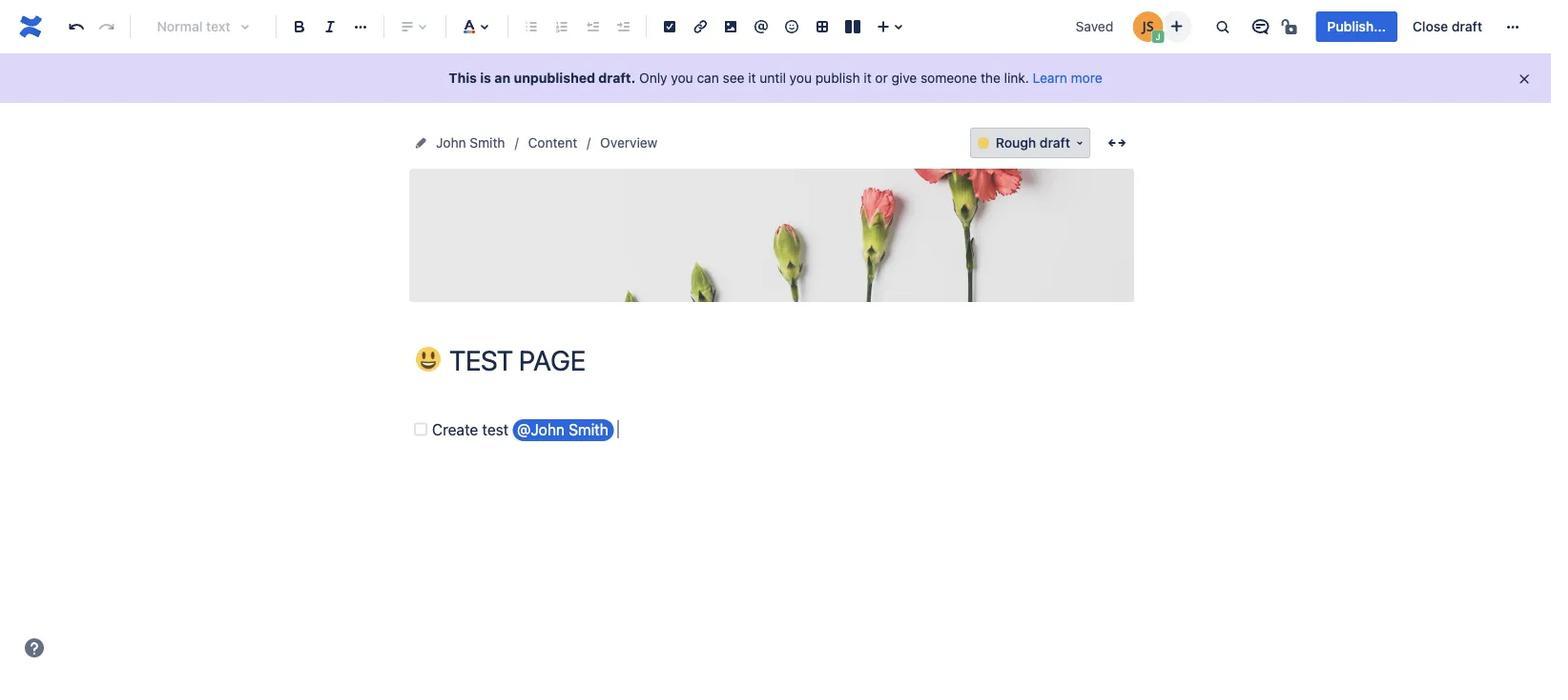 Task type: locate. For each thing, give the bounding box(es) containing it.
it
[[748, 70, 756, 86], [864, 70, 872, 86]]

smith inside main content area, start typing to enter text. text field
[[569, 421, 608, 439]]

header
[[755, 243, 796, 259]]

the
[[981, 70, 1000, 86]]

confluence image
[[15, 11, 46, 42]]

1 horizontal spatial smith
[[569, 421, 608, 439]]

1 horizontal spatial you
[[790, 70, 812, 86]]

1 you from the left
[[671, 70, 693, 86]]

update header image button
[[702, 212, 841, 259]]

smith
[[470, 135, 505, 151], [569, 421, 608, 439]]

Main content area, start typing to enter text. text field
[[409, 417, 1134, 443]]

can
[[697, 70, 719, 86]]

add image, video, or file image
[[719, 15, 742, 38]]

learn more link
[[1033, 70, 1102, 86]]

draft
[[1452, 19, 1482, 34]]

it right see
[[748, 70, 756, 86]]

1 vertical spatial smith
[[569, 421, 608, 439]]

close draft
[[1413, 19, 1482, 34]]

1 horizontal spatial it
[[864, 70, 872, 86]]

publish...
[[1327, 19, 1386, 34]]

john smith link
[[436, 132, 505, 155]]

0 horizontal spatial it
[[748, 70, 756, 86]]

2 it from the left
[[864, 70, 872, 86]]

outdent ⇧tab image
[[581, 15, 604, 38]]

you right until
[[790, 70, 812, 86]]

dismiss image
[[1517, 72, 1532, 87]]

comment icon image
[[1249, 15, 1272, 38]]

you left can
[[671, 70, 693, 86]]

create
[[432, 421, 478, 439]]

0 horizontal spatial smith
[[470, 135, 505, 151]]

action item image
[[658, 15, 681, 38]]

update header image
[[708, 243, 835, 259]]

this
[[449, 70, 477, 86]]

give
[[891, 70, 917, 86]]

help image
[[23, 637, 46, 660]]

is
[[480, 70, 491, 86]]

publish... button
[[1316, 11, 1397, 42]]

it left or
[[864, 70, 872, 86]]

smith right @john
[[569, 421, 608, 439]]

close
[[1413, 19, 1448, 34]]

smith right john
[[470, 135, 505, 151]]

0 horizontal spatial you
[[671, 70, 693, 86]]

numbered list ⌘⇧7 image
[[550, 15, 573, 38]]

overview
[[600, 135, 658, 151]]

mention image
[[750, 15, 773, 38]]

:smiley: image
[[416, 347, 441, 372]]

draft.
[[599, 70, 636, 86]]

you
[[671, 70, 693, 86], [790, 70, 812, 86]]

@john
[[517, 421, 565, 439]]

make page full-width image
[[1106, 132, 1128, 155]]

or
[[875, 70, 888, 86]]

more formatting image
[[349, 15, 372, 38]]

an
[[495, 70, 510, 86]]

redo ⌘⇧z image
[[95, 15, 118, 38]]



Task type: vqa. For each thing, say whether or not it's contained in the screenshot.
STATUS
no



Task type: describe. For each thing, give the bounding box(es) containing it.
2 you from the left
[[790, 70, 812, 86]]

undo ⌘z image
[[65, 15, 88, 38]]

john smith image
[[1133, 11, 1163, 42]]

test
[[482, 421, 509, 439]]

john smith
[[436, 135, 505, 151]]

close draft button
[[1401, 11, 1494, 42]]

saved
[[1076, 19, 1113, 34]]

someone
[[921, 70, 977, 86]]

publish
[[815, 70, 860, 86]]

invite to edit image
[[1165, 15, 1188, 38]]

table image
[[811, 15, 834, 38]]

link.
[[1004, 70, 1029, 86]]

john
[[436, 135, 466, 151]]

bullet list ⌘⇧8 image
[[520, 15, 543, 38]]

indent tab image
[[611, 15, 634, 38]]

see
[[723, 70, 744, 86]]

layouts image
[[841, 15, 864, 38]]

more
[[1071, 70, 1102, 86]]

link image
[[689, 15, 712, 38]]

learn
[[1033, 70, 1067, 86]]

create test @john smith
[[432, 421, 608, 439]]

more image
[[1501, 15, 1524, 38]]

1 it from the left
[[748, 70, 756, 86]]

bold ⌘b image
[[288, 15, 311, 38]]

update
[[708, 243, 751, 259]]

image
[[799, 243, 835, 259]]

confluence image
[[15, 11, 46, 42]]

unpublished
[[514, 70, 595, 86]]

no restrictions image
[[1280, 15, 1302, 38]]

Give this page a title text field
[[449, 345, 1134, 377]]

content
[[528, 135, 577, 151]]

until
[[760, 70, 786, 86]]

move this page image
[[413, 135, 428, 151]]

overview link
[[600, 132, 658, 155]]

0 vertical spatial smith
[[470, 135, 505, 151]]

this is an unpublished draft. only you can see it until you publish it or give someone the link. learn more
[[449, 70, 1102, 86]]

only
[[639, 70, 667, 86]]

find and replace image
[[1211, 15, 1234, 38]]

content link
[[528, 132, 577, 155]]

emoji image
[[780, 15, 803, 38]]

:smiley: image
[[416, 347, 441, 372]]

italic ⌘i image
[[319, 15, 341, 38]]



